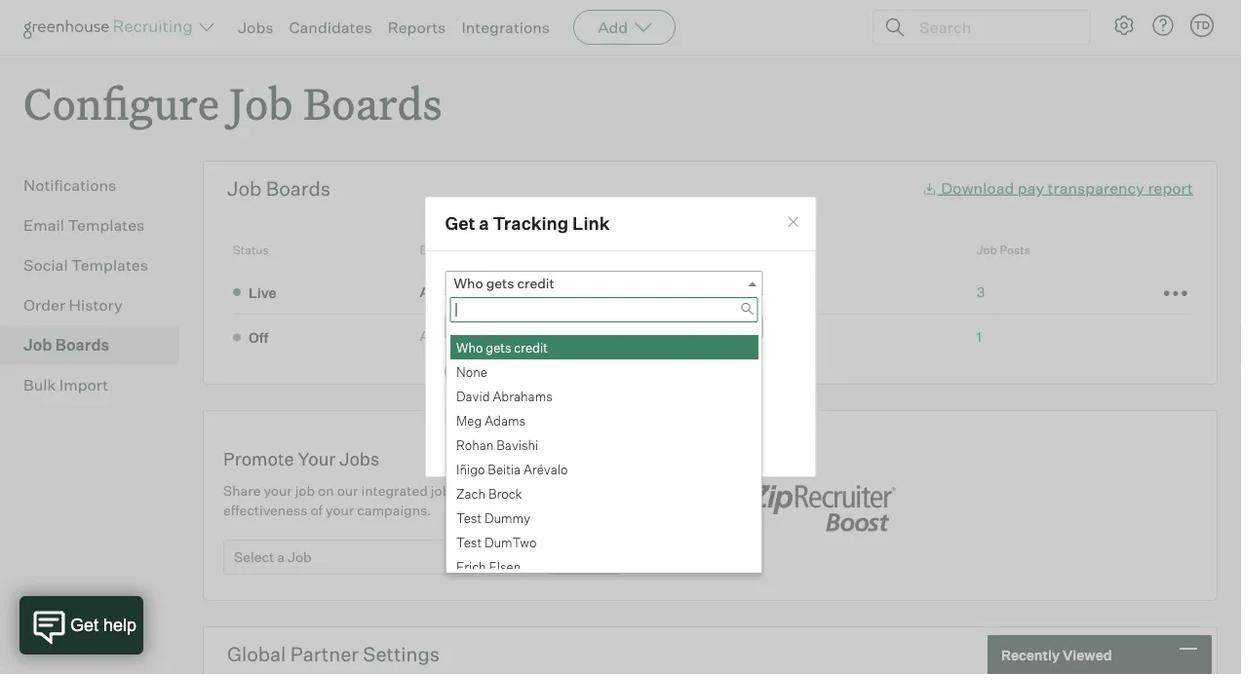 Task type: vqa. For each thing, say whether or not it's contained in the screenshot.
Non-Tech
no



Task type: locate. For each thing, give the bounding box(es) containing it.
1 link
[[977, 329, 982, 346]]

and
[[501, 483, 525, 500]]

1 vertical spatial gets
[[486, 340, 511, 355]]

who up none on the bottom left of page
[[456, 340, 483, 355]]

jobs up our
[[340, 448, 380, 470]]

0 vertical spatial adept
[[420, 283, 461, 300]]

0 vertical spatial templates
[[68, 216, 145, 235]]

0 vertical spatial select
[[454, 319, 494, 336]]

1 vertical spatial select
[[234, 549, 274, 566]]

gets
[[486, 275, 514, 292], [486, 340, 511, 355]]

1 horizontal spatial internal
[[527, 331, 584, 344]]

who down name
[[454, 275, 483, 292]]

credit for who gets credit
[[517, 275, 555, 292]]

transparency
[[1048, 178, 1145, 198]]

internal up abrahams
[[527, 331, 584, 344]]

1 vertical spatial templates
[[71, 256, 148, 275]]

a right get
[[479, 213, 489, 235]]

1 horizontal spatial a
[[479, 213, 489, 235]]

get a tracking link
[[445, 213, 610, 235]]

adept link
[[420, 282, 466, 301]]

gets down select a source... on the left of the page
[[486, 340, 511, 355]]

1 horizontal spatial select
[[454, 319, 494, 336]]

1 vertical spatial who
[[456, 340, 483, 355]]

job boards
[[227, 177, 331, 201], [23, 336, 109, 355]]

0 vertical spatial test
[[456, 511, 481, 526]]

who for who gets credit
[[454, 275, 483, 292]]

0 vertical spatial jobs
[[238, 18, 274, 37]]

0 vertical spatial a
[[479, 213, 489, 235]]

zip recruiter image
[[711, 468, 906, 544]]

jobs
[[238, 18, 274, 37], [340, 448, 380, 470]]

0 horizontal spatial select
[[234, 549, 274, 566]]

2 horizontal spatial a
[[497, 319, 505, 336]]

0 vertical spatial who
[[454, 275, 483, 292]]

job down jobs link
[[230, 74, 293, 132]]

select inside select a source... link
[[454, 319, 494, 336]]

1 horizontal spatial your
[[326, 502, 354, 520]]

select
[[454, 319, 494, 336], [234, 549, 274, 566]]

credit inside who gets credit none david abrahams meg adams rohan bavishi iñigo beitia arévalo zach brock test dummy test dumtwo erich elsen
[[514, 340, 548, 355]]

who
[[454, 275, 483, 292], [456, 340, 483, 355]]

iñigo
[[456, 462, 485, 477]]

test down zach
[[456, 511, 481, 526]]

boards up status
[[266, 177, 331, 201]]

reports link
[[388, 18, 446, 37]]

job boards up bulk import
[[23, 336, 109, 355]]

recently
[[1002, 647, 1060, 664]]

0 vertical spatial your
[[264, 483, 292, 500]]

1 vertical spatial credit
[[514, 340, 548, 355]]

0 vertical spatial gets
[[486, 275, 514, 292]]

adept down board
[[420, 283, 461, 300]]

boards
[[303, 74, 442, 132], [266, 177, 331, 201], [55, 336, 109, 355]]

None text field
[[450, 297, 758, 323]]

a for job
[[277, 549, 285, 566]]

select for select a job
[[234, 549, 274, 566]]

a down effectiveness on the bottom left of page
[[277, 549, 285, 566]]

0 horizontal spatial a
[[277, 549, 285, 566]]

0 vertical spatial credit
[[517, 275, 555, 292]]

templates up order history link
[[71, 256, 148, 275]]

campaigns.
[[357, 502, 432, 520]]

0 horizontal spatial jobs
[[238, 18, 274, 37]]

boards down 'candidates' link
[[303, 74, 442, 132]]

add
[[598, 18, 628, 37]]

erich
[[456, 559, 486, 575]]

add button
[[574, 10, 676, 45]]

1 vertical spatial job boards
[[23, 336, 109, 355]]

1 vertical spatial jobs
[[340, 448, 380, 470]]

history
[[69, 296, 123, 315]]

order history
[[23, 296, 123, 315]]

social templates
[[23, 256, 148, 275]]

boards up import
[[55, 336, 109, 355]]

job
[[295, 483, 315, 500], [431, 483, 451, 500]]

track
[[528, 483, 561, 500]]

job boards up status
[[227, 177, 331, 201]]

2 vertical spatial boards
[[55, 336, 109, 355]]

none
[[456, 364, 487, 380]]

1 adept from the top
[[420, 283, 461, 300]]

templates down "notifications" link
[[68, 216, 145, 235]]

2 test from the top
[[456, 535, 481, 551]]

0 horizontal spatial internal
[[462, 328, 511, 345]]

job
[[230, 74, 293, 132], [227, 177, 262, 201], [977, 243, 998, 258], [23, 336, 52, 355], [288, 549, 312, 566]]

internal
[[462, 328, 511, 345], [527, 331, 584, 344]]

1 horizontal spatial job boards
[[227, 177, 331, 201]]

credit up source...
[[517, 275, 555, 292]]

2 vertical spatial a
[[277, 549, 285, 566]]

none submit inside get a tracking link dialog
[[445, 359, 539, 385]]

your
[[298, 448, 336, 470]]

gets for who gets credit none david abrahams meg adams rohan bavishi iñigo beitia arévalo zach brock test dummy test dumtwo erich elsen
[[486, 340, 511, 355]]

your up effectiveness on the bottom left of page
[[264, 483, 292, 500]]

gets inside who gets credit none david abrahams meg adams rohan bavishi iñigo beitia arévalo zach brock test dummy test dumtwo erich elsen
[[486, 340, 511, 355]]

link
[[573, 213, 610, 235]]

adept internal
[[420, 328, 511, 345]]

templates
[[68, 216, 145, 235], [71, 256, 148, 275]]

credit
[[517, 275, 555, 292], [514, 340, 548, 355]]

download pay transparency report
[[941, 178, 1194, 198]]

zach
[[456, 486, 485, 502]]

2 job from the left
[[431, 483, 451, 500]]

adept
[[420, 283, 461, 300], [420, 328, 459, 345]]

job up bulk
[[23, 336, 52, 355]]

integrations link
[[462, 18, 550, 37]]

elsen
[[489, 559, 521, 575]]

None submit
[[445, 359, 539, 385]]

beitia
[[488, 462, 521, 477]]

a left source...
[[497, 319, 505, 336]]

our
[[337, 483, 358, 500]]

source...
[[508, 319, 564, 336]]

promote your jobs
[[223, 448, 380, 470]]

get a tracking link dialog
[[425, 196, 817, 579]]

0 horizontal spatial job
[[295, 483, 315, 500]]

credit down source...
[[514, 340, 548, 355]]

job left zach
[[431, 483, 451, 500]]

job posts
[[977, 243, 1031, 258]]

internal up none on the bottom left of page
[[462, 328, 511, 345]]

job left the on
[[295, 483, 315, 500]]

test up erich
[[456, 535, 481, 551]]

2 adept from the top
[[420, 328, 459, 345]]

reports
[[388, 18, 446, 37]]

1 vertical spatial test
[[456, 535, 481, 551]]

adept for adept internal
[[420, 328, 459, 345]]

1 horizontal spatial job
[[431, 483, 451, 500]]

select a source... link
[[445, 315, 763, 339]]

who inside who gets credit none david abrahams meg adams rohan bavishi iñigo beitia arévalo zach brock test dummy test dumtwo erich elsen
[[456, 340, 483, 355]]

1 vertical spatial your
[[326, 502, 354, 520]]

jobs left 'candidates' link
[[238, 18, 274, 37]]

greenhouse recruiting image
[[23, 16, 199, 39]]

None text field
[[445, 400, 703, 425]]

select for select a source...
[[454, 319, 494, 336]]

test
[[456, 511, 481, 526], [456, 535, 481, 551]]

get
[[445, 213, 476, 235]]

3
[[977, 283, 985, 300]]

0 horizontal spatial job boards
[[23, 336, 109, 355]]

0 horizontal spatial your
[[264, 483, 292, 500]]

boards
[[454, 483, 498, 500]]

adept down adept link
[[420, 328, 459, 345]]

select down effectiveness on the bottom left of page
[[234, 549, 274, 566]]

partner
[[290, 643, 359, 667]]

1 vertical spatial a
[[497, 319, 505, 336]]

select up none on the bottom left of page
[[454, 319, 494, 336]]

your down our
[[326, 502, 354, 520]]

notifications
[[23, 176, 116, 195]]

adept for adept
[[420, 283, 461, 300]]

1 vertical spatial adept
[[420, 328, 459, 345]]

gets down name
[[486, 275, 514, 292]]



Task type: describe. For each thing, give the bounding box(es) containing it.
td
[[1195, 19, 1211, 32]]

the
[[564, 483, 585, 500]]

meg
[[456, 413, 482, 429]]

who gets credit none david abrahams meg adams rohan bavishi iñigo beitia arévalo zach brock test dummy test dumtwo erich elsen
[[456, 340, 568, 575]]

close image
[[786, 214, 801, 230]]

status
[[233, 243, 269, 258]]

job down of
[[288, 549, 312, 566]]

social
[[23, 256, 68, 275]]

3 link
[[977, 283, 985, 300]]

templates for social templates
[[71, 256, 148, 275]]

board
[[420, 243, 453, 258]]

abrahams
[[492, 389, 552, 404]]

who gets credit link
[[445, 271, 763, 295]]

off
[[249, 329, 268, 346]]

global partner settings
[[227, 643, 440, 667]]

download
[[941, 178, 1015, 198]]

share your job on our integrated job boards and track the effectiveness of your campaigns.
[[223, 483, 585, 520]]

pay
[[1018, 178, 1045, 198]]

name
[[455, 243, 488, 258]]

adept internal link
[[420, 327, 517, 346]]

templates for email templates
[[68, 216, 145, 235]]

posts
[[1000, 243, 1031, 258]]

0 vertical spatial boards
[[303, 74, 442, 132]]

integrations
[[462, 18, 550, 37]]

bavishi
[[496, 437, 538, 453]]

viewed
[[1063, 647, 1113, 664]]

candidates link
[[289, 18, 372, 37]]

order
[[23, 296, 65, 315]]

bulk import link
[[23, 374, 172, 397]]

1
[[977, 329, 982, 346]]

board name
[[420, 243, 488, 258]]

bulk import
[[23, 376, 109, 395]]

none text field inside get a tracking link dialog
[[450, 297, 758, 323]]

1 vertical spatial boards
[[266, 177, 331, 201]]

job boards link
[[23, 334, 172, 357]]

dummy
[[484, 511, 530, 526]]

adams
[[484, 413, 525, 429]]

1 job from the left
[[295, 483, 315, 500]]

david
[[456, 389, 490, 404]]

live
[[249, 284, 277, 301]]

credit for who gets credit none david abrahams meg adams rohan bavishi iñigo beitia arévalo zach brock test dummy test dumtwo erich elsen
[[514, 340, 548, 355]]

select a source...
[[454, 319, 564, 336]]

email
[[23, 216, 64, 235]]

of
[[311, 502, 323, 520]]

email templates link
[[23, 214, 172, 237]]

promote
[[223, 448, 294, 470]]

rohan
[[456, 437, 493, 453]]

report
[[1148, 178, 1194, 198]]

configure image
[[1113, 14, 1136, 37]]

share
[[223, 483, 261, 500]]

a for tracking
[[479, 213, 489, 235]]

download pay transparency report link
[[922, 178, 1194, 198]]

recently viewed
[[1002, 647, 1113, 664]]

td button
[[1191, 14, 1214, 37]]

arévalo
[[523, 462, 568, 477]]

integrated
[[361, 483, 428, 500]]

gets for who gets credit
[[486, 275, 514, 292]]

social templates link
[[23, 254, 172, 277]]

configure job boards
[[23, 74, 442, 132]]

jobs link
[[238, 18, 274, 37]]

1 horizontal spatial jobs
[[340, 448, 380, 470]]

configure
[[23, 74, 220, 132]]

order history link
[[23, 294, 172, 317]]

none text field inside get a tracking link dialog
[[445, 400, 703, 425]]

notifications link
[[23, 174, 172, 197]]

import
[[59, 376, 109, 395]]

email templates
[[23, 216, 145, 235]]

who gets credit
[[454, 275, 555, 292]]

0 vertical spatial job boards
[[227, 177, 331, 201]]

candidates
[[289, 18, 372, 37]]

dumtwo
[[484, 535, 536, 551]]

effectiveness
[[223, 502, 308, 520]]

job left posts
[[977, 243, 998, 258]]

td button
[[1187, 10, 1218, 41]]

tracking
[[493, 213, 569, 235]]

a for source...
[[497, 319, 505, 336]]

settings
[[363, 643, 440, 667]]

1 test from the top
[[456, 511, 481, 526]]

who for who gets credit none david abrahams meg adams rohan bavishi iñigo beitia arévalo zach brock test dummy test dumtwo erich elsen
[[456, 340, 483, 355]]

Search text field
[[915, 13, 1073, 41]]

job up status
[[227, 177, 262, 201]]

on
[[318, 483, 334, 500]]

global
[[227, 643, 286, 667]]

brock
[[488, 486, 522, 502]]

select a job
[[234, 549, 312, 566]]

bulk
[[23, 376, 56, 395]]



